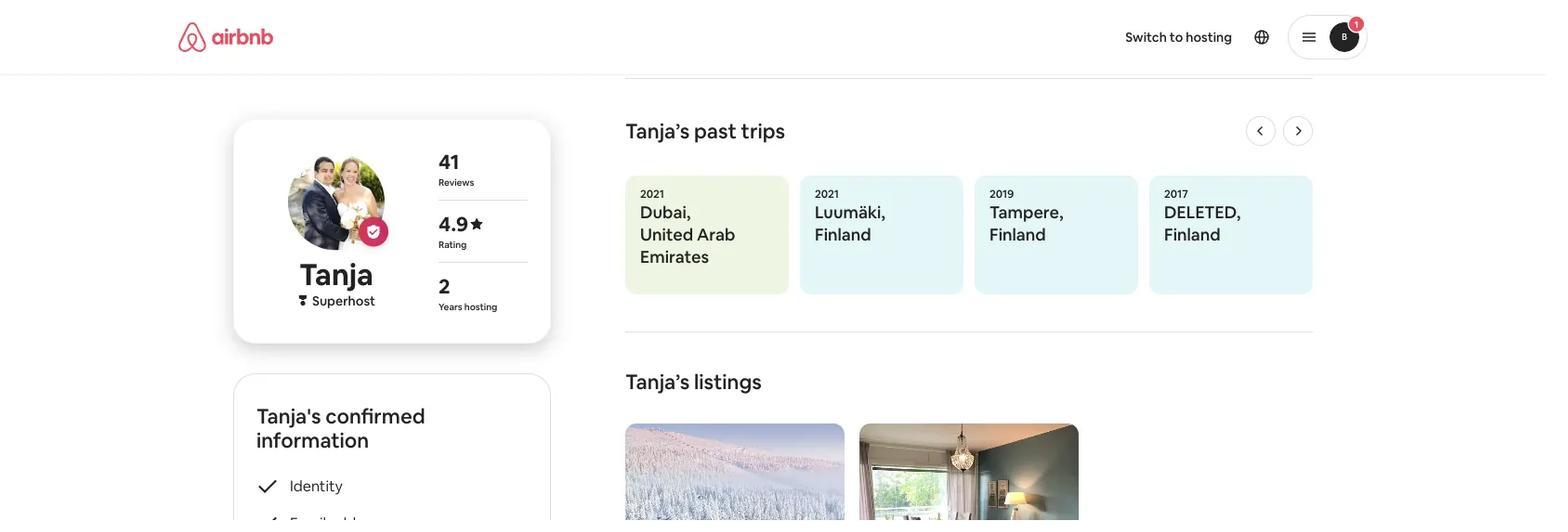 Task type: vqa. For each thing, say whether or not it's contained in the screenshot.


Task type: describe. For each thing, give the bounding box(es) containing it.
2 years hosting
[[439, 273, 498, 313]]

switch to hosting
[[1126, 29, 1233, 46]]

identity
[[290, 476, 343, 496]]

past
[[694, 118, 737, 145]]

finland for deleted,
[[1165, 225, 1221, 246]]

4.9
[[439, 211, 469, 237]]

switch to hosting link
[[1115, 18, 1244, 57]]

2019
[[990, 187, 1014, 202]]

deleted,
[[1165, 202, 1241, 224]]

tanja
[[299, 256, 374, 294]]

luumäki,
[[815, 202, 886, 224]]

dubai,
[[641, 202, 691, 224]]

hosting for switch
[[1186, 29, 1233, 46]]

emirates
[[641, 247, 709, 269]]

tampere,
[[990, 202, 1064, 224]]

tanja's past trips
[[626, 118, 786, 145]]

trips
[[741, 118, 786, 145]]

1
[[1355, 18, 1359, 30]]

united
[[641, 225, 694, 246]]

rating
[[439, 238, 467, 251]]

finland for tampere,
[[990, 225, 1047, 246]]

arab
[[697, 225, 736, 246]]

confirmed
[[326, 403, 426, 430]]

tanja's listings
[[626, 369, 762, 396]]

listings
[[694, 369, 762, 396]]

2
[[439, 273, 450, 299]]

tanja's for tanja's past trips
[[626, 118, 690, 145]]

2021 luumäki, finland
[[815, 187, 886, 246]]

2021 for dubai,
[[641, 187, 665, 202]]



Task type: locate. For each thing, give the bounding box(es) containing it.
years
[[439, 301, 463, 313]]

41 reviews
[[439, 148, 475, 188]]

1 2021 from the left
[[641, 187, 665, 202]]

hosting inside "2 years hosting"
[[465, 301, 498, 313]]

1 button
[[1289, 15, 1368, 59]]

1 vertical spatial tanja's
[[626, 369, 690, 396]]

tanja's confirmed information
[[257, 403, 426, 454]]

tanja user profile image
[[288, 154, 385, 251], [288, 154, 385, 251]]

tanja's
[[626, 118, 690, 145], [626, 369, 690, 396]]

0 horizontal spatial finland
[[815, 225, 872, 246]]

finland down luumäki,
[[815, 225, 872, 246]]

tanja's for tanja's listings
[[626, 369, 690, 396]]

0 horizontal spatial hosting
[[465, 301, 498, 313]]

profile element
[[796, 0, 1368, 74]]

2 tanja's from the top
[[626, 369, 690, 396]]

superhost
[[312, 292, 376, 309]]

1 tanja's from the top
[[626, 118, 690, 145]]

finland inside 2021 luumäki, finland
[[815, 225, 872, 246]]

3 finland from the left
[[1165, 225, 1221, 246]]

switch
[[1126, 29, 1168, 46]]

hosting
[[1186, 29, 1233, 46], [465, 301, 498, 313]]

2017
[[1165, 187, 1189, 202]]

2021 inside 2021 dubai, united arab emirates
[[641, 187, 665, 202]]

tanja's left past on the top of the page
[[626, 118, 690, 145]]

2 finland from the left
[[990, 225, 1047, 246]]

1 finland from the left
[[815, 225, 872, 246]]

2021 up luumäki,
[[815, 187, 839, 202]]

2021 up dubai,
[[641, 187, 665, 202]]

1 horizontal spatial finland
[[990, 225, 1047, 246]]

hosting right years
[[465, 301, 498, 313]]

finland for luumäki,
[[815, 225, 872, 246]]

hosting for 2
[[465, 301, 498, 313]]

2 2021 from the left
[[815, 187, 839, 202]]

tanja's left "listings"
[[626, 369, 690, 396]]

0 vertical spatial tanja's
[[626, 118, 690, 145]]

finland inside 2017 deleted, finland
[[1165, 225, 1221, 246]]

finland down tampere, in the top of the page
[[990, 225, 1047, 246]]

2021 for luumäki,
[[815, 187, 839, 202]]

verified host image
[[366, 225, 381, 239]]

information
[[257, 427, 369, 454]]

1 vertical spatial hosting
[[465, 301, 498, 313]]

1 horizontal spatial 2021
[[815, 187, 839, 202]]

2021
[[641, 187, 665, 202], [815, 187, 839, 202]]

hosting right to
[[1186, 29, 1233, 46]]

0 horizontal spatial 2021
[[641, 187, 665, 202]]

2019 tampere, finland
[[990, 187, 1064, 246]]

tanja's
[[257, 403, 321, 430]]

finland down deleted,
[[1165, 225, 1221, 246]]

to
[[1170, 29, 1184, 46]]

hosting inside profile 'element'
[[1186, 29, 1233, 46]]

41
[[439, 148, 460, 175]]

2017 deleted, finland
[[1165, 187, 1241, 246]]

1 horizontal spatial hosting
[[1186, 29, 1233, 46]]

0 vertical spatial hosting
[[1186, 29, 1233, 46]]

2021 inside 2021 luumäki, finland
[[815, 187, 839, 202]]

finland
[[815, 225, 872, 246], [990, 225, 1047, 246], [1165, 225, 1221, 246]]

reviews
[[439, 176, 475, 188]]

finland inside 2019 tampere, finland
[[990, 225, 1047, 246]]

2021 dubai, united arab emirates
[[641, 187, 736, 269]]

2 horizontal spatial finland
[[1165, 225, 1221, 246]]



